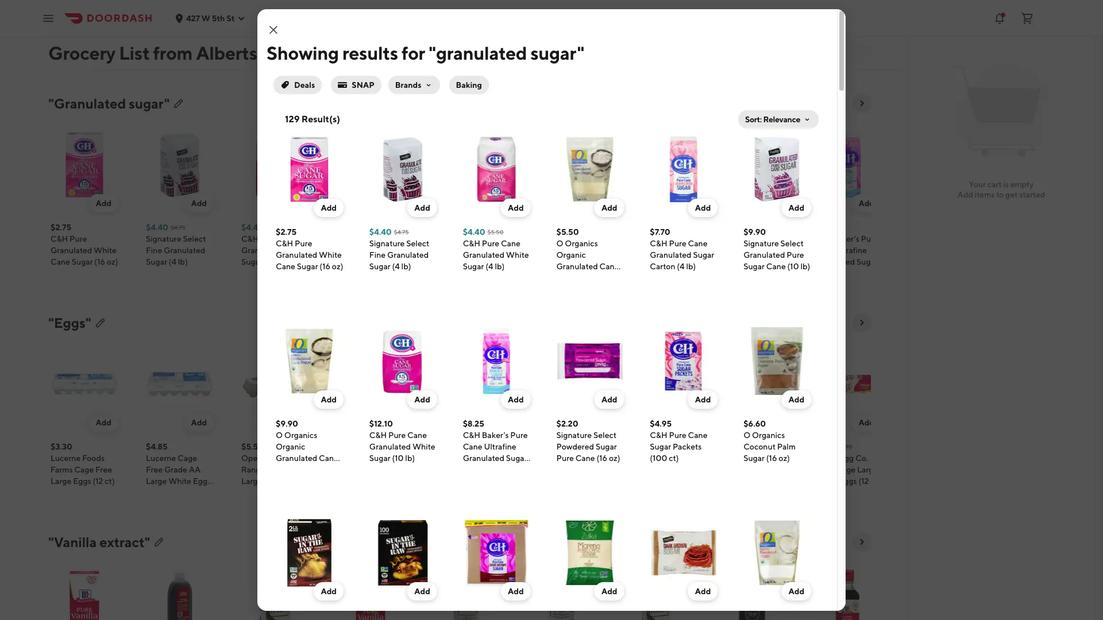 Task type: vqa. For each thing, say whether or not it's contained in the screenshot.


Task type: describe. For each thing, give the bounding box(es) containing it.
albertsons
[[196, 42, 287, 64]]

signature select granulated pure sugar cane (10 lb)
[[528, 235, 594, 267]]

pure inside c&h baker's pure cane ultrafine granulated sugar (4 lb)
[[861, 235, 879, 244]]

started
[[1020, 190, 1046, 199]]

(4 inside $7.70 c&h pure cane granulated sugar carton (4 lb)
[[677, 262, 685, 271]]

see all for "vanilla extract"
[[785, 538, 809, 547]]

vital
[[337, 454, 354, 463]]

ultrafine inside $8.25 c&h baker's pure cane ultrafine granulated sugar (4 lb)
[[484, 443, 517, 452]]

c&h inside $7.70 c&h pure cane granulated sugar carton (4 lb)
[[650, 239, 668, 248]]

0 horizontal spatial $4.75
[[171, 224, 186, 231]]

empty retail cart image
[[948, 57, 1056, 166]]

0 horizontal spatial $4.40 $5.50 c&h pure cane granulated white sugar (4 lb)
[[241, 223, 307, 267]]

whipped
[[814, 38, 848, 47]]

brown for (18
[[474, 466, 497, 475]]

empty
[[1011, 180, 1034, 189]]

showing
[[267, 42, 339, 64]]

$9.90 signature select granulated pure sugar cane (10 lb)
[[744, 228, 811, 271]]

0 items, open order cart image
[[1021, 11, 1035, 25]]

signature inside $9.90 signature select granulated pure sugar cane (10 lb)
[[744, 239, 779, 248]]

next image for c&h baker's pure cane ultrafine granulated sugar (4 lb)
[[858, 99, 867, 108]]

for
[[402, 42, 425, 64]]

sugar inside $9.90 o organics organic granulated cane sugar (64 oz)
[[276, 466, 297, 475]]

sort: relevance button
[[739, 110, 819, 129]]

carton inside c&h pure cane granulated sugar carton (4 lb)
[[432, 258, 458, 267]]

sugar inside $12.10 c&h pure cane granulated white sugar (10 lb)
[[369, 454, 391, 463]]

eggs inside lucerne white eggs extra large (12 ct)
[[623, 466, 641, 475]]

zulka pure cane sugar (4 lb) image
[[557, 520, 624, 587]]

$6.05
[[301, 613, 317, 620]]

0 horizontal spatial fine
[[146, 246, 162, 255]]

$4.95 inside $4.40 $4.95 lucerne foods sweet cream butter unsalted (16 oz)
[[75, 5, 91, 11]]

$7.15 for kerrygold pure irish unsalted butter (8 oz)
[[456, 5, 469, 11]]

c&h inside c&h baker's pure cane ultrafine granulated sugar (4 lb)
[[814, 235, 831, 244]]

unsalted inside $8.80 land o'lakes unsalted butter sticks (4 ct)
[[241, 26, 274, 36]]

pasture-
[[337, 466, 368, 475]]

(18 inside the $8.80 eggland's best cage-free brown eggs large (18 ct)
[[474, 477, 485, 486]]

ultrafine inside c&h baker's pure cane ultrafine granulated sugar (4 lb)
[[835, 246, 867, 255]]

delete list image
[[326, 48, 335, 57]]

c&h pure cane sugar packets (100 ct) image
[[650, 328, 718, 395]]

cane inside c&h pure cane granulated sugar carton (4 lb)
[[470, 235, 490, 244]]

sugar inside o organics organic granulated cane sugar (64 oz)
[[623, 269, 644, 278]]

fed
[[337, 26, 351, 36]]

$4.95 for cane
[[650, 420, 672, 429]]

c&h pure cane granulated sugar carton (4 lb) image
[[650, 136, 718, 203]]

$5.50 for $5.50 o organics organic granulated cane sugar (32 oz)
[[557, 228, 579, 237]]

(12 inside "$7.70 happy egg co. free range large brown eggs (12 ct)"
[[859, 477, 869, 486]]

sugar inside the "$2.20 signature select powdered sugar pure cane (16 oz)"
[[596, 443, 617, 452]]

oz) inside $4.40 $4.95 lucerne foods sweet cream butter unsalted (16 oz)
[[63, 49, 74, 59]]

(100
[[650, 454, 668, 463]]

large inside $5.50 open nature free range brown aa large eggs (12 ct)
[[241, 477, 262, 486]]

(32 inside $5.50 o organics organic granulated cane sugar (32 oz)
[[579, 274, 591, 283]]

cane inside $12.10 c&h pure cane granulated white sugar (10 lb)
[[408, 431, 427, 440]]

sugar inside c&h baker's pure cane ultrafine granulated sugar (4 lb)
[[857, 258, 878, 267]]

lb) inside $8.25 c&h baker's pure cane ultrafine granulated sugar (4 lb)
[[472, 466, 482, 475]]

signature select dark brown sugar (16 oz) image
[[650, 520, 718, 587]]

lb) inside c&h pure cane granulated sugar carton (4 lb)
[[468, 258, 478, 267]]

c&h inside $4.95 c&h pure cane sugar packets (100 ct)
[[650, 431, 668, 440]]

signature inside the "$2.20 signature select powdered sugar pure cane (16 oz)"
[[557, 431, 592, 440]]

sugar inside $7.70 c&h pure cane granulated sugar carton (4 lb)
[[693, 251, 715, 260]]

sugar inside $5.50 o organics organic granulated cane sugar (32 oz)
[[557, 274, 578, 283]]

$4.20
[[146, 3, 168, 13]]

$4.85
[[146, 443, 168, 452]]

lb) inside $9.90 signature select granulated pure sugar cane (10 lb)
[[801, 262, 811, 271]]

granulated inside $7.70 c&h pure cane granulated sugar carton (4 lb)
[[650, 251, 692, 260]]

$4.95 $7.15
[[623, 3, 660, 13]]

signature select powdered sugar pure cane (16 oz) image
[[557, 328, 624, 395]]

"eggs"
[[48, 315, 91, 331]]

$7.15 $8.80
[[718, 3, 755, 13]]

large inside o organics grade a large brown eggs (12 ct)
[[535, 466, 556, 475]]

signature select fine granulated sugar (4 lb) image
[[369, 136, 437, 203]]

butter inside challenge butter unsalted european style (8 oz)
[[185, 15, 209, 24]]

c&h pure cane granulated white sugar (10 lb)
[[718, 235, 785, 267]]

sugar inside $9.90 signature select granulated pure sugar cane (10 lb)
[[744, 262, 765, 271]]

$8.80 eggland's best cage-free brown eggs large (18 ct)
[[432, 443, 497, 486]]

sticks
[[241, 38, 263, 47]]

$4.95 c&h pure cane sugar packets (100 ct)
[[650, 420, 708, 463]]

$4.40 $4.95 lucerne foods sweet cream butter unsalted (16 oz)
[[51, 3, 109, 59]]

(18 inside $4.85 lucerne cage free grade aa large white eggs (18 ct)
[[146, 489, 157, 498]]

129
[[285, 114, 300, 125]]

pure inside $9.90 signature select granulated pure sugar cane (10 lb)
[[787, 251, 805, 260]]

o organics grade a large brown eggs (12 ct)
[[528, 454, 594, 486]]

$8.80 land o'lakes unsalted butter sticks (4 ct)
[[241, 3, 300, 47]]

extra
[[643, 466, 662, 475]]

ct) inside $5.50 open nature free range brown aa large eggs (12 ct)
[[296, 477, 306, 486]]

notification bell image
[[993, 11, 1007, 25]]

$4.95 $7.15 kerrygold grass- fed pure irish unsalted butter (8 oz)
[[337, 3, 404, 59]]

(12 inside lucerne white eggs extra large (12 ct)
[[623, 477, 633, 486]]

brown for ct)
[[558, 466, 581, 475]]

co.
[[856, 454, 868, 463]]

powdered
[[557, 443, 594, 452]]

$4.95 for grass-
[[337, 3, 359, 13]]

nature
[[264, 454, 290, 463]]

$6.60 o organics coconut palm sugar (16 oz)
[[744, 420, 796, 463]]

your
[[969, 180, 986, 189]]

o organics organic granulated cane sugar (32 oz)
[[337, 235, 400, 278]]

vital farms pasture-raised grade a large eggs (12 ct)
[[337, 454, 393, 498]]

see all button for "eggs"
[[778, 314, 816, 332]]

deals
[[294, 80, 315, 90]]

$9.90 for signature
[[744, 228, 766, 237]]

eggs inside '$3.30 lucerne foods farms cage free large eggs (12 ct)'
[[73, 477, 91, 486]]

5th
[[212, 14, 225, 23]]

ct) inside $4.85 lucerne cage free grade aa large white eggs (18 ct)
[[158, 489, 168, 498]]

irish inside the $4.95 $7.15 kerrygold pure irish unsalted butter (8 oz)
[[432, 26, 448, 36]]

organics inside o organics organic granulated cane sugar (32 oz)
[[345, 235, 378, 244]]

$4.95 $7.15 kerrygold pure irish unsalted butter (8 oz)
[[432, 3, 487, 47]]

to
[[997, 190, 1004, 199]]

1 horizontal spatial fine
[[369, 251, 386, 260]]

white inside c&h pure cane granulated white sugar (10 lb)
[[762, 246, 785, 255]]

grade for vital farms pasture-raised grade a large eggs (12 ct)
[[337, 477, 360, 486]]

grocery list from albertsons
[[48, 42, 287, 64]]

Search Albertsons search field
[[651, 47, 862, 59]]

cane inside c&h pure cane granulated white sugar (10 lb)
[[757, 235, 776, 244]]

c&h inside $8.25 c&h baker's pure cane ultrafine granulated sugar (4 lb)
[[463, 431, 481, 440]]

update list image left delete list icon
[[300, 48, 310, 57]]

$5.50 o organics organic granulated cane sugar (32 oz)
[[557, 228, 619, 283]]

next image for happy egg co. free range large brown eggs (12 ct)
[[858, 318, 867, 328]]

o organics organic granulated cane sugar (32 oz) image
[[557, 136, 624, 203]]

$8.80 for $8.80 land o'lakes unsalted butter sticks (4 ct)
[[241, 3, 264, 13]]

grocery
[[48, 42, 116, 64]]

organics inside "$6.60 o organics coconut palm sugar (16 oz)"
[[752, 431, 785, 440]]

$7.70 happy egg co. free range large brown eggs (12 ct)
[[814, 444, 881, 486]]

granulated inside o organics organic granulated cane sugar (32 oz)
[[337, 258, 378, 267]]

next image
[[858, 538, 867, 547]]

brands button
[[388, 76, 440, 94]]

sweet
[[51, 26, 74, 36]]

sugar inside $8.25 c&h baker's pure cane ultrafine granulated sugar (4 lb)
[[506, 454, 527, 463]]

kerrygold for unsalted
[[432, 15, 468, 24]]

sugar inside c&h pure cane granulated sugar carton (4 lb)
[[475, 246, 497, 255]]

oz) inside the $5.50 challenge butter unsalted whipped butter (8 oz)
[[823, 49, 834, 59]]

c&h pure cane dark brown sugar zip pak (32 oz) image
[[463, 520, 531, 587]]

coconut
[[744, 443, 776, 452]]

european
[[146, 38, 182, 47]]

showing results for "granulated sugar"
[[267, 42, 585, 64]]

o inside $9.90 o organics organic granulated cane sugar (64 oz)
[[276, 431, 283, 440]]

$12.10
[[369, 420, 393, 429]]

sugar inside $4.95 c&h pure cane sugar packets (100 ct)
[[650, 443, 671, 452]]

from
[[153, 42, 193, 64]]

update list image for "vanilla extract"
[[155, 538, 164, 547]]

get
[[1006, 190, 1018, 199]]

o inside o organics grade a large brown eggs (12 ct)
[[528, 454, 535, 463]]

sugar inside "$6.60 o organics coconut palm sugar (16 oz)"
[[744, 454, 765, 463]]

o inside o organics organic granulated cane sugar (64 oz)
[[623, 235, 630, 244]]

$5.50 open nature free range brown aa large eggs (12 ct)
[[241, 443, 308, 486]]

oz) inside o organics organic granulated cane sugar (64 oz)
[[660, 269, 671, 278]]

$7.70 c&h pure cane granulated sugar carton (4 lb)
[[650, 228, 715, 271]]

organics inside $5.50 o organics organic granulated cane sugar (32 oz)
[[565, 239, 598, 248]]

a inside o organics grade a large brown eggs (12 ct)
[[528, 466, 534, 475]]

organics inside o organics grade a large brown eggs (12 ct)
[[536, 454, 569, 463]]

(4 inside c&h baker's pure cane ultrafine granulated sugar (4 lb)
[[814, 269, 822, 278]]

organic inside o organics organic granulated cane sugar (64 oz)
[[623, 246, 653, 255]]

$6.60
[[744, 420, 766, 429]]

0 horizontal spatial $2.75
[[51, 223, 71, 232]]

oz) inside $9.90 o organics organic granulated cane sugar (64 oz)
[[313, 466, 324, 475]]

range inside "$7.70 happy egg co. free range large brown eggs (12 ct)"
[[832, 466, 856, 475]]

$7.70 for happy
[[839, 444, 853, 451]]

pure inside $4.95 c&h pure cane sugar packets (100 ct)
[[669, 431, 687, 440]]

butter inside the $4.95 $7.15 kerrygold pure irish unsalted butter (8 oz)
[[432, 38, 456, 47]]

c&h baker's pure cane ultrafine granulated sugar (4 lb)
[[814, 235, 879, 278]]

ct) inside lucerne xl cage free eggs (18 ct)
[[769, 466, 779, 475]]

eggland's
[[432, 454, 468, 463]]

white inside $12.10 c&h pure cane granulated white sugar (10 lb)
[[413, 443, 436, 452]]

extract"
[[99, 535, 150, 551]]

o organics coconut palm sugar (16 oz) image
[[744, 328, 812, 395]]

(8 inside the $5.50 challenge butter unsalted whipped butter (8 oz)
[[814, 49, 821, 59]]

$4.85 lucerne cage free grade aa large white eggs (18 ct)
[[146, 443, 211, 498]]

raised
[[368, 466, 393, 475]]

cage-
[[432, 466, 455, 475]]

ct) inside $8.80 land o'lakes unsalted butter sticks (4 ct)
[[274, 38, 284, 47]]

lucerne inside '$3.30 lucerne foods farms cage free large eggs (12 ct)'
[[51, 454, 81, 463]]

o organics organic granulated cane sugar (64 oz)
[[623, 235, 686, 278]]

427 w 5th st
[[186, 14, 235, 23]]

brands
[[395, 80, 422, 90]]

large inside '$3.30 lucerne foods farms cage free large eggs (12 ct)'
[[51, 477, 71, 486]]

cane inside c&h baker's pure cane ultrafine granulated sugar (4 lb)
[[814, 246, 833, 255]]

c&h pure granulated white cane sugar (16 oz) image
[[276, 136, 344, 203]]

$8.25
[[463, 420, 484, 429]]

baking
[[456, 80, 482, 90]]

(64 inside o organics organic granulated cane sugar (64 oz)
[[646, 269, 658, 278]]

free inside the $8.80 eggland's best cage-free brown eggs large (18 ct)
[[455, 466, 472, 475]]

ct) inside the $8.80 eggland's best cage-free brown eggs large (18 ct)
[[487, 477, 497, 486]]

o inside $5.50 o organics organic granulated cane sugar (32 oz)
[[557, 239, 564, 248]]

"granulated
[[48, 95, 126, 112]]

"vanilla
[[48, 535, 97, 551]]

$9.90 o organics organic granulated cane sugar (64 oz)
[[276, 420, 339, 475]]

best
[[470, 454, 486, 463]]



Task type: locate. For each thing, give the bounding box(es) containing it.
all for "vanilla extract"
[[801, 538, 809, 547]]

(16 inside "$6.60 o organics coconut palm sugar (16 oz)"
[[767, 454, 777, 463]]

is
[[1004, 180, 1009, 189]]

$7.15
[[718, 3, 737, 13], [361, 5, 374, 11], [456, 5, 469, 11], [647, 5, 660, 11], [581, 613, 595, 620]]

large inside "$7.70 happy egg co. free range large brown eggs (12 ct)"
[[858, 466, 878, 475]]

c&h pure cane granulated white sugar (4 lb) image
[[463, 136, 531, 203]]

grade inside $4.85 lucerne cage free grade aa large white eggs (18 ct)
[[164, 466, 187, 475]]

large inside vital farms pasture-raised grade a large eggs (12 ct)
[[369, 477, 390, 486]]

cane inside $5.50 o organics organic granulated cane sugar (32 oz)
[[600, 262, 619, 271]]

previous image for "eggs"
[[835, 318, 844, 328]]

1 foods from the top
[[82, 15, 105, 24]]

cage
[[178, 454, 197, 463], [762, 454, 781, 463], [74, 466, 94, 475]]

update list image
[[300, 48, 310, 57], [174, 99, 184, 108], [96, 318, 105, 328], [155, 538, 164, 547]]

cream
[[75, 26, 100, 36]]

range
[[241, 466, 265, 475], [832, 466, 856, 475]]

lucerne left xl
[[718, 454, 749, 463]]

$4.40 $5.50 c&h pure cane granulated white sugar (4 lb)
[[241, 223, 307, 267], [463, 228, 529, 271]]

(8 inside the $4.95 $7.15 kerrygold pure irish unsalted butter (8 oz)
[[457, 38, 465, 47]]

cane inside o organics organic granulated cane sugar (64 oz)
[[666, 258, 686, 267]]

1 horizontal spatial $4.40 $4.75 signature select fine granulated sugar (4 lb)
[[369, 228, 430, 271]]

cane inside $9.90 signature select granulated pure sugar cane (10 lb)
[[767, 262, 786, 271]]

large down co.
[[858, 466, 878, 475]]

0 horizontal spatial irish
[[372, 26, 387, 36]]

lucerne up sweet
[[51, 15, 81, 24]]

large down $4.85
[[146, 477, 167, 486]]

unsalted down fed
[[337, 38, 370, 47]]

foods inside '$3.30 lucerne foods farms cage free large eggs (12 ct)'
[[82, 454, 105, 463]]

0 vertical spatial grade
[[571, 454, 594, 463]]

farms down $3.30
[[51, 466, 73, 475]]

0 horizontal spatial baker's
[[482, 431, 509, 440]]

open menu image
[[41, 11, 55, 25]]

1 vertical spatial baker's
[[482, 431, 509, 440]]

lucerne down $3.30
[[51, 454, 81, 463]]

large down cage-
[[452, 477, 473, 486]]

1 vertical spatial see all
[[785, 538, 809, 547]]

add button
[[89, 194, 118, 213], [89, 194, 118, 213], [184, 194, 214, 213], [184, 194, 214, 213], [280, 194, 309, 213], [280, 194, 309, 213], [375, 194, 405, 213], [375, 194, 405, 213], [470, 194, 500, 213], [470, 194, 500, 213], [566, 194, 595, 213], [566, 194, 595, 213], [661, 194, 691, 213], [661, 194, 691, 213], [757, 194, 786, 213], [757, 194, 786, 213], [852, 194, 882, 213], [852, 194, 882, 213], [314, 199, 344, 217], [314, 199, 344, 217], [408, 199, 437, 217], [408, 199, 437, 217], [501, 199, 531, 217], [501, 199, 531, 217], [595, 199, 624, 217], [595, 199, 624, 217], [688, 199, 718, 217], [688, 199, 718, 217], [782, 199, 812, 217], [782, 199, 812, 217], [314, 391, 344, 409], [314, 391, 344, 409], [408, 391, 437, 409], [408, 391, 437, 409], [501, 391, 531, 409], [501, 391, 531, 409], [595, 391, 624, 409], [595, 391, 624, 409], [688, 391, 718, 409], [688, 391, 718, 409], [782, 391, 812, 409], [782, 391, 812, 409], [89, 414, 118, 432], [89, 414, 118, 432], [184, 414, 214, 432], [184, 414, 214, 432], [280, 414, 309, 432], [280, 414, 309, 432], [375, 414, 405, 432], [375, 414, 405, 432], [470, 414, 500, 432], [470, 414, 500, 432], [566, 414, 595, 432], [566, 414, 595, 432], [661, 414, 691, 432], [661, 414, 691, 432], [757, 414, 786, 432], [757, 414, 786, 432], [852, 414, 882, 432], [852, 414, 882, 432], [314, 583, 344, 601], [314, 583, 344, 601], [408, 583, 437, 601], [408, 583, 437, 601], [501, 583, 531, 601], [501, 583, 531, 601], [595, 583, 624, 601], [595, 583, 624, 601], [688, 583, 718, 601], [688, 583, 718, 601], [782, 583, 812, 601], [782, 583, 812, 601]]

kerrygold up showing results for "granulated sugar"
[[432, 15, 468, 24]]

grade down pasture-
[[337, 477, 360, 486]]

st
[[227, 14, 235, 23]]

ct) inside "$7.70 happy egg co. free range large brown eggs (12 ct)"
[[871, 477, 881, 486]]

2 see all from the top
[[785, 538, 809, 547]]

style
[[183, 38, 202, 47]]

xl
[[750, 454, 760, 463]]

lucerne
[[51, 15, 81, 24], [51, 454, 81, 463], [146, 454, 176, 463], [623, 454, 653, 463], [718, 454, 749, 463]]

$7.70 for c&h
[[650, 228, 671, 237]]

cane inside $9.90 o organics organic granulated cane sugar (64 oz)
[[319, 454, 339, 463]]

1 vertical spatial (64
[[299, 466, 311, 475]]

lucerne white eggs extra large (12 ct)
[[623, 454, 685, 486]]

2 aa from the left
[[292, 466, 304, 475]]

ct) inside o organics grade a large brown eggs (12 ct)
[[559, 477, 569, 486]]

see for "vanilla extract"
[[785, 538, 799, 547]]

1 horizontal spatial $4.40 $5.50 c&h pure cane granulated white sugar (4 lb)
[[463, 228, 529, 271]]

brown
[[267, 466, 290, 475], [474, 466, 497, 475], [558, 466, 581, 475], [814, 477, 838, 486]]

range down open
[[241, 466, 265, 475]]

1 horizontal spatial challenge
[[814, 15, 852, 24]]

0 horizontal spatial challenge
[[146, 15, 184, 24]]

1 horizontal spatial range
[[832, 466, 856, 475]]

(10
[[572, 258, 583, 267], [741, 258, 753, 267], [788, 262, 799, 271], [392, 454, 404, 463]]

$8.80
[[241, 3, 264, 13], [528, 3, 550, 13], [739, 5, 755, 11], [432, 443, 455, 452]]

0 horizontal spatial (32
[[360, 269, 371, 278]]

baker's inside c&h baker's pure cane ultrafine granulated sugar (4 lb)
[[833, 235, 860, 244]]

challenge up whipped
[[814, 15, 852, 24]]

oz) inside o organics organic granulated cane sugar (32 oz)
[[373, 269, 384, 278]]

1 horizontal spatial aa
[[292, 466, 304, 475]]

deals button
[[271, 74, 324, 97], [274, 76, 322, 94]]

pure inside "$4.95 $7.15 kerrygold grass- fed pure irish unsalted butter (8 oz)"
[[353, 26, 370, 36]]

1 irish from the left
[[372, 26, 387, 36]]

1 see from the top
[[785, 318, 799, 328]]

1 vertical spatial foods
[[82, 454, 105, 463]]

0 vertical spatial see all
[[785, 318, 809, 328]]

(10 inside $9.90 signature select granulated pure sugar cane (10 lb)
[[788, 262, 799, 271]]

1 horizontal spatial baker's
[[833, 235, 860, 244]]

$5.50 for $5.50 challenge butter unsalted whipped butter (8 oz)
[[814, 3, 836, 13]]

eggs inside "$7.70 happy egg co. free range large brown eggs (12 ct)"
[[839, 477, 857, 486]]

$4.95 inside the $4.95 $7.15 kerrygold pure irish unsalted butter (8 oz)
[[432, 3, 454, 13]]

items
[[975, 190, 995, 199]]

lucerne down $4.85
[[146, 454, 176, 463]]

signature
[[146, 235, 181, 244], [528, 235, 563, 244], [369, 239, 405, 248], [744, 239, 779, 248], [557, 431, 592, 440]]

eggs inside vital farms pasture-raised grade a large eggs (12 ct)
[[337, 489, 355, 498]]

close showing results for "granulated sugar" image
[[267, 23, 280, 37]]

grade for $4.85 lucerne cage free grade aa large white eggs (18 ct)
[[164, 466, 187, 475]]

1 vertical spatial all
[[801, 538, 809, 547]]

update list image right the "eggs"
[[96, 318, 105, 328]]

o organics organic powdered sugar (24 oz) image
[[744, 520, 812, 587]]

0 horizontal spatial $2.75 c&h pure granulated white cane sugar (16 oz)
[[51, 223, 118, 267]]

1 vertical spatial $7.70
[[839, 444, 853, 451]]

"granulated
[[429, 42, 527, 64]]

see
[[785, 318, 799, 328], [785, 538, 799, 547]]

list
[[119, 42, 150, 64]]

2 range from the left
[[832, 466, 856, 475]]

relevance
[[764, 115, 801, 124]]

$7.15 inside the $4.95 $7.15 kerrygold pure irish unsalted butter (8 oz)
[[456, 5, 469, 11]]

unsalted
[[146, 26, 179, 36], [241, 26, 274, 36], [449, 26, 482, 36], [814, 26, 847, 36], [76, 38, 109, 47], [337, 38, 370, 47]]

large inside $4.85 lucerne cage free grade aa large white eggs (18 ct)
[[146, 477, 167, 486]]

(8
[[203, 38, 211, 47], [397, 38, 404, 47], [457, 38, 465, 47], [814, 49, 821, 59]]

1 all from the top
[[801, 318, 809, 328]]

kerrygold inside the $4.95 $7.15 kerrygold pure irish unsalted butter (8 oz)
[[432, 15, 468, 24]]

(18 down xl
[[757, 466, 767, 475]]

organics
[[345, 235, 378, 244], [632, 235, 665, 244], [565, 239, 598, 248], [284, 431, 317, 440], [752, 431, 785, 440], [536, 454, 569, 463]]

organics inside $9.90 o organics organic granulated cane sugar (64 oz)
[[284, 431, 317, 440]]

cane
[[280, 235, 299, 244], [470, 235, 490, 244], [757, 235, 776, 244], [501, 239, 521, 248], [688, 239, 708, 248], [814, 246, 833, 255], [51, 258, 70, 267], [380, 258, 400, 267], [550, 258, 570, 267], [666, 258, 686, 267], [276, 262, 295, 271], [600, 262, 619, 271], [767, 262, 786, 271], [408, 431, 427, 440], [688, 431, 708, 440], [463, 443, 483, 452], [319, 454, 339, 463], [576, 454, 595, 463]]

$2.20 signature select powdered sugar pure cane (16 oz)
[[557, 420, 620, 463]]

(8 up 'baking'
[[457, 38, 465, 47]]

(64
[[646, 269, 658, 278], [299, 466, 311, 475]]

challenge
[[146, 15, 184, 24], [814, 15, 852, 24]]

challenge inside challenge butter unsalted european style (8 oz)
[[146, 15, 184, 24]]

lb) inside c&h baker's pure cane ultrafine granulated sugar (4 lb)
[[823, 269, 833, 278]]

large down open
[[241, 477, 262, 486]]

0 vertical spatial see all button
[[778, 314, 816, 332]]

1 vertical spatial see all button
[[778, 533, 816, 552]]

0 vertical spatial previous image
[[835, 318, 844, 328]]

irish down grass-
[[372, 26, 387, 36]]

$9.90 for o
[[276, 420, 298, 429]]

farms up raised
[[356, 454, 378, 463]]

cane inside o organics organic granulated cane sugar (32 oz)
[[380, 258, 400, 267]]

eggs inside lucerne xl cage free eggs (18 ct)
[[737, 466, 755, 475]]

1 next image from the top
[[858, 99, 867, 108]]

pure inside $8.25 c&h baker's pure cane ultrafine granulated sugar (4 lb)
[[511, 431, 528, 440]]

brown down happy
[[814, 477, 838, 486]]

1 horizontal spatial $7.70
[[839, 444, 853, 451]]

$5.50 for $5.50
[[488, 613, 504, 620]]

$7.15 for kerrygold grass- fed pure irish unsalted butter (8 oz)
[[361, 5, 374, 11]]

2 irish from the left
[[432, 26, 448, 36]]

egg
[[840, 454, 854, 463]]

unsalted up whipped
[[814, 26, 847, 36]]

1 horizontal spatial (64
[[646, 269, 658, 278]]

organic
[[337, 246, 366, 255], [623, 246, 653, 255], [557, 251, 586, 260], [276, 443, 305, 452]]

cane inside $4.95 c&h pure cane sugar packets (100 ct)
[[688, 431, 708, 440]]

1 vertical spatial (18
[[474, 477, 485, 486]]

(8 down whipped
[[814, 49, 821, 59]]

1 horizontal spatial ultrafine
[[835, 246, 867, 255]]

$8.25 c&h baker's pure cane ultrafine granulated sugar (4 lb)
[[463, 420, 528, 475]]

"granulated sugar"
[[48, 95, 170, 112]]

0 vertical spatial see
[[785, 318, 799, 328]]

o inside o organics organic granulated cane sugar (32 oz)
[[337, 235, 344, 244]]

baking button
[[447, 74, 491, 97], [449, 76, 489, 94]]

$8.80 for $8.80
[[528, 3, 550, 13]]

organic inside $5.50 o organics organic granulated cane sugar (32 oz)
[[557, 251, 586, 260]]

cage inside '$3.30 lucerne foods farms cage free large eggs (12 ct)'
[[74, 466, 94, 475]]

0 horizontal spatial ultrafine
[[484, 443, 517, 452]]

ct) inside $4.95 c&h pure cane sugar packets (100 ct)
[[669, 454, 679, 463]]

0 horizontal spatial carton
[[432, 258, 458, 267]]

1 vertical spatial a
[[361, 477, 367, 486]]

1 horizontal spatial carton
[[650, 262, 676, 271]]

2 previous image from the top
[[835, 538, 844, 547]]

(8 inside "$4.95 $7.15 kerrygold grass- fed pure irish unsalted butter (8 oz)"
[[397, 38, 404, 47]]

irish inside "$4.95 $7.15 kerrygold grass- fed pure irish unsalted butter (8 oz)"
[[372, 26, 387, 36]]

2 see all button from the top
[[778, 533, 816, 552]]

(32
[[360, 269, 371, 278], [579, 274, 591, 283]]

1 horizontal spatial farms
[[356, 454, 378, 463]]

0 vertical spatial $9.90
[[744, 228, 766, 237]]

previous image
[[835, 99, 844, 108]]

previous image for "vanilla extract"
[[835, 538, 844, 547]]

0 vertical spatial baker's
[[833, 235, 860, 244]]

2 kerrygold from the left
[[432, 15, 468, 24]]

lb)
[[178, 258, 188, 267], [273, 258, 283, 267], [468, 258, 478, 267], [585, 258, 594, 267], [754, 258, 764, 267], [402, 262, 411, 271], [495, 262, 505, 271], [687, 262, 696, 271], [801, 262, 811, 271], [823, 269, 833, 278], [405, 454, 415, 463], [472, 466, 482, 475]]

1 horizontal spatial a
[[528, 466, 534, 475]]

previous image
[[835, 318, 844, 328], [835, 538, 844, 547]]

2 vertical spatial (18
[[146, 489, 157, 498]]

large down raised
[[369, 477, 390, 486]]

0 horizontal spatial $4.40 $4.75 signature select fine granulated sugar (4 lb)
[[146, 223, 206, 267]]

0 vertical spatial sugar"
[[531, 42, 585, 64]]

grass-
[[374, 15, 398, 24]]

eggs inside $5.50 open nature free range brown aa large eggs (12 ct)
[[264, 477, 282, 486]]

signature select granulated pure sugar cane (10 lb) image
[[744, 136, 812, 203]]

o organics organic granulated cane sugar (64 oz) image
[[276, 328, 344, 395]]

2 horizontal spatial grade
[[571, 454, 594, 463]]

$5.50 challenge butter unsalted whipped butter (8 oz)
[[814, 3, 877, 59]]

grade down powdered
[[571, 454, 594, 463]]

brown inside "$7.70 happy egg co. free range large brown eggs (12 ct)"
[[814, 477, 838, 486]]

2 foods from the top
[[82, 454, 105, 463]]

0 horizontal spatial grade
[[164, 466, 187, 475]]

granulated inside o organics organic granulated cane sugar (64 oz)
[[623, 258, 665, 267]]

c&h baker's pure cane ultrafine granulated sugar (4 lb) image
[[463, 328, 531, 395]]

0 horizontal spatial (18
[[146, 489, 157, 498]]

update list image for "granulated sugar"
[[174, 99, 184, 108]]

unsalted up european
[[146, 26, 179, 36]]

irish up showing results for "granulated sugar"
[[432, 26, 448, 36]]

lucerne inside $4.85 lucerne cage free grade aa large white eggs (18 ct)
[[146, 454, 176, 463]]

cage for (18
[[762, 454, 781, 463]]

1 horizontal spatial (32
[[579, 274, 591, 283]]

all for "eggs"
[[801, 318, 809, 328]]

$3.30
[[51, 443, 72, 452]]

kerrygold inside "$4.95 $7.15 kerrygold grass- fed pure irish unsalted butter (8 oz)"
[[337, 15, 373, 24]]

1 vertical spatial next image
[[858, 318, 867, 328]]

white
[[94, 246, 117, 255], [285, 246, 307, 255], [762, 246, 785, 255], [319, 251, 342, 260], [506, 251, 529, 260], [413, 443, 436, 452], [655, 454, 678, 463], [168, 477, 191, 486]]

(8 right style on the top left
[[203, 38, 211, 47]]

2 horizontal spatial (18
[[757, 466, 767, 475]]

$5.50
[[814, 3, 836, 13], [266, 224, 282, 231], [557, 228, 579, 237], [488, 229, 504, 236], [241, 443, 264, 452], [488, 613, 504, 620]]

1 vertical spatial ultrafine
[[484, 443, 517, 452]]

unsalted down cream
[[76, 38, 109, 47]]

palm
[[778, 443, 796, 452]]

oz) inside "$4.95 $7.15 kerrygold grass- fed pure irish unsalted butter (8 oz)"
[[337, 49, 348, 59]]

free inside '$3.30 lucerne foods farms cage free large eggs (12 ct)'
[[95, 466, 112, 475]]

1 horizontal spatial $9.90
[[744, 228, 766, 237]]

update list image for "eggs"
[[96, 318, 105, 328]]

0 vertical spatial all
[[801, 318, 809, 328]]

carton inside $7.70 c&h pure cane granulated sugar carton (4 lb)
[[650, 262, 676, 271]]

land
[[241, 15, 260, 24]]

o
[[337, 235, 344, 244], [623, 235, 630, 244], [557, 239, 564, 248], [276, 431, 283, 440], [744, 431, 751, 440], [528, 454, 535, 463]]

0 vertical spatial next image
[[858, 99, 867, 108]]

(18 down best
[[474, 477, 485, 486]]

0 horizontal spatial $9.90
[[276, 420, 298, 429]]

1 range from the left
[[241, 466, 265, 475]]

grade inside vital farms pasture-raised grade a large eggs (12 ct)
[[337, 477, 360, 486]]

cage inside lucerne xl cage free eggs (18 ct)
[[762, 454, 781, 463]]

1 vertical spatial $9.90
[[276, 420, 298, 429]]

see all button for "vanilla extract"
[[778, 533, 816, 552]]

unsalted up sticks
[[241, 26, 274, 36]]

0 horizontal spatial $7.70
[[650, 228, 671, 237]]

1 horizontal spatial $4.75
[[394, 229, 409, 236]]

all
[[801, 318, 809, 328], [801, 538, 809, 547]]

oz) inside challenge butter unsalted european style (8 oz)
[[146, 49, 157, 59]]

sugar in the raw turbinado cane sugar packets (100 ct) image
[[369, 520, 437, 587]]

foods inside $4.40 $4.95 lucerne foods sweet cream butter unsalted (16 oz)
[[82, 15, 105, 24]]

eggs inside $4.85 lucerne cage free grade aa large white eggs (18 ct)
[[193, 477, 211, 486]]

$7.70
[[650, 228, 671, 237], [839, 444, 853, 451]]

brown down best
[[474, 466, 497, 475]]

see all
[[785, 318, 809, 328], [785, 538, 809, 547]]

(12
[[93, 477, 103, 486], [284, 477, 294, 486], [547, 477, 558, 486], [623, 477, 633, 486], [859, 477, 869, 486], [357, 489, 367, 498]]

1 vertical spatial farms
[[51, 466, 73, 475]]

0 horizontal spatial range
[[241, 466, 265, 475]]

1 horizontal spatial $2.75 c&h pure granulated white cane sugar (16 oz)
[[276, 228, 343, 271]]

pure inside the signature select granulated pure sugar cane (10 lb)
[[571, 246, 588, 255]]

(4 inside $8.80 land o'lakes unsalted butter sticks (4 ct)
[[265, 38, 272, 47]]

0 horizontal spatial farms
[[51, 466, 73, 475]]

large down '(100'
[[664, 466, 685, 475]]

fine
[[146, 246, 162, 255], [369, 251, 386, 260]]

2 vertical spatial grade
[[337, 477, 360, 486]]

1 horizontal spatial cage
[[178, 454, 197, 463]]

0 vertical spatial (18
[[757, 466, 767, 475]]

c&h pure cane granulated sugar carton (4 lb)
[[432, 235, 497, 267]]

large inside lucerne white eggs extra large (12 ct)
[[664, 466, 685, 475]]

2 challenge from the left
[[814, 15, 852, 24]]

0 horizontal spatial aa
[[189, 466, 201, 475]]

0 vertical spatial ultrafine
[[835, 246, 867, 255]]

0 horizontal spatial (64
[[299, 466, 311, 475]]

granulated inside $5.50 o organics organic granulated cane sugar (32 oz)
[[557, 262, 598, 271]]

$4.95 for pure
[[432, 3, 454, 13]]

ct) inside vital farms pasture-raised grade a large eggs (12 ct)
[[369, 489, 379, 498]]

cart
[[988, 180, 1002, 189]]

1 horizontal spatial sugar"
[[531, 42, 585, 64]]

unsalted inside the $4.95 $7.15 kerrygold pure irish unsalted butter (8 oz)
[[449, 26, 482, 36]]

farms inside '$3.30 lucerne foods farms cage free large eggs (12 ct)'
[[51, 466, 73, 475]]

o'lakes
[[261, 15, 291, 24]]

brown down nature
[[267, 466, 290, 475]]

free inside "$7.70 happy egg co. free range large brown eggs (12 ct)"
[[814, 466, 831, 475]]

1 previous image from the top
[[835, 318, 844, 328]]

1 vertical spatial previous image
[[835, 538, 844, 547]]

grade down $4.85
[[164, 466, 187, 475]]

$8.80 for $8.80 eggland's best cage-free brown eggs large (18 ct)
[[432, 443, 455, 452]]

(18 down $4.85
[[146, 489, 157, 498]]

(8 down grass-
[[397, 38, 404, 47]]

0 vertical spatial a
[[528, 466, 534, 475]]

sugar inside the signature select granulated pure sugar cane (10 lb)
[[528, 258, 549, 267]]

0 vertical spatial (64
[[646, 269, 658, 278]]

0 vertical spatial $7.70
[[650, 228, 671, 237]]

grade
[[571, 454, 594, 463], [164, 466, 187, 475], [337, 477, 360, 486]]

grade inside o organics grade a large brown eggs (12 ct)
[[571, 454, 594, 463]]

kerrygold up fed
[[337, 15, 373, 24]]

$5.50 for $5.50 open nature free range brown aa large eggs (12 ct)
[[241, 443, 264, 452]]

unsalted up "granulated
[[449, 26, 482, 36]]

large right $8.25 c&h baker's pure cane ultrafine granulated sugar (4 lb)
[[535, 466, 556, 475]]

c&h pure cane granulated white sugar (10 lb) image
[[369, 328, 437, 395]]

sort: relevance
[[745, 115, 801, 124]]

see all for "eggs"
[[785, 318, 809, 328]]

butter inside $8.80 land o'lakes unsalted butter sticks (4 ct)
[[276, 26, 300, 36]]

snap
[[352, 80, 375, 90]]

unsalted inside challenge butter unsalted european style (8 oz)
[[146, 26, 179, 36]]

brown inside the $8.80 eggland's best cage-free brown eggs large (18 ct)
[[474, 466, 497, 475]]

lucerne inside lucerne xl cage free eggs (18 ct)
[[718, 454, 749, 463]]

$12.10 c&h pure cane granulated white sugar (10 lb)
[[369, 420, 436, 463]]

brown for eggs
[[267, 466, 290, 475]]

open
[[241, 454, 262, 463]]

update list image down from
[[174, 99, 184, 108]]

2 see from the top
[[785, 538, 799, 547]]

1 vertical spatial sugar"
[[129, 95, 170, 112]]

cane inside $7.70 c&h pure cane granulated sugar carton (4 lb)
[[688, 239, 708, 248]]

oz) inside the "$2.20 signature select powdered sugar pure cane (16 oz)"
[[609, 454, 620, 463]]

see for "eggs"
[[785, 318, 799, 328]]

1 horizontal spatial (18
[[474, 477, 485, 486]]

$3.30 lucerne foods farms cage free large eggs (12 ct)
[[51, 443, 115, 486]]

range down egg
[[832, 466, 856, 475]]

add
[[958, 190, 974, 199], [96, 199, 112, 208], [191, 199, 207, 208], [286, 199, 302, 208], [382, 199, 398, 208], [477, 199, 493, 208], [573, 199, 589, 208], [668, 199, 684, 208], [764, 199, 779, 208], [859, 199, 875, 208], [321, 203, 337, 213], [415, 203, 430, 213], [508, 203, 524, 213], [602, 203, 618, 213], [695, 203, 711, 213], [789, 203, 805, 213], [321, 395, 337, 405], [415, 395, 430, 405], [508, 395, 524, 405], [602, 395, 618, 405], [695, 395, 711, 405], [789, 395, 805, 405], [96, 418, 112, 428], [191, 418, 207, 428], [286, 418, 302, 428], [382, 418, 398, 428], [477, 418, 493, 428], [573, 418, 589, 428], [668, 418, 684, 428], [764, 418, 779, 428], [859, 418, 875, 428], [321, 587, 337, 597], [415, 587, 430, 597], [508, 587, 524, 597], [602, 587, 618, 597], [695, 587, 711, 597], [789, 587, 805, 597]]

select inside the "$2.20 signature select powdered sugar pure cane (16 oz)"
[[594, 431, 617, 440]]

0 vertical spatial foods
[[82, 15, 105, 24]]

1 aa from the left
[[189, 466, 201, 475]]

1 see all from the top
[[785, 318, 809, 328]]

(12 inside '$3.30 lucerne foods farms cage free large eggs (12 ct)'
[[93, 477, 103, 486]]

your cart is empty add items to get started
[[958, 180, 1046, 199]]

1 horizontal spatial $2.75
[[276, 228, 297, 237]]

1 vertical spatial grade
[[164, 466, 187, 475]]

lucerne inside $4.40 $4.95 lucerne foods sweet cream butter unsalted (16 oz)
[[51, 15, 81, 24]]

pure
[[470, 15, 487, 24], [353, 26, 370, 36], [70, 235, 87, 244], [260, 235, 278, 244], [451, 235, 469, 244], [738, 235, 755, 244], [861, 235, 879, 244], [295, 239, 312, 248], [482, 239, 500, 248], [669, 239, 687, 248], [571, 246, 588, 255], [787, 251, 805, 260], [389, 431, 406, 440], [511, 431, 528, 440], [669, 431, 687, 440], [557, 454, 574, 463]]

1 vertical spatial see
[[785, 538, 799, 547]]

1 horizontal spatial kerrygold
[[432, 15, 468, 24]]

brown down powdered
[[558, 466, 581, 475]]

2 horizontal spatial cage
[[762, 454, 781, 463]]

$7.15 inside $4.95 $7.15
[[647, 5, 660, 11]]

(12 inside vital farms pasture-raised grade a large eggs (12 ct)
[[357, 489, 367, 498]]

"vanilla extract"
[[48, 535, 150, 551]]

427 w 5th st button
[[175, 14, 246, 23]]

c&h
[[51, 235, 68, 244], [241, 235, 259, 244], [432, 235, 450, 244], [718, 235, 736, 244], [814, 235, 831, 244], [276, 239, 293, 248], [463, 239, 481, 248], [650, 239, 668, 248], [369, 431, 387, 440], [463, 431, 481, 440], [650, 431, 668, 440]]

1 kerrygold from the left
[[337, 15, 373, 24]]

baker's
[[833, 235, 860, 244], [482, 431, 509, 440]]

packets
[[673, 443, 702, 452]]

0 vertical spatial farms
[[356, 454, 378, 463]]

lb) inside the signature select granulated pure sugar cane (10 lb)
[[585, 258, 594, 267]]

2 all from the top
[[801, 538, 809, 547]]

challenge down $4.20 at left
[[146, 15, 184, 24]]

kerrygold for pure
[[337, 15, 373, 24]]

large down $3.30
[[51, 477, 71, 486]]

(32 inside o organics organic granulated cane sugar (32 oz)
[[360, 269, 371, 278]]

$2.20
[[557, 420, 579, 429]]

oz) inside $5.50 o organics organic granulated cane sugar (32 oz)
[[593, 274, 604, 283]]

lucerne up extra
[[623, 454, 653, 463]]

granulated inside $9.90 o organics organic granulated cane sugar (64 oz)
[[276, 454, 317, 463]]

cage for aa
[[178, 454, 197, 463]]

0 horizontal spatial cage
[[74, 466, 94, 475]]

129 result(s)
[[285, 114, 340, 125]]

next image
[[858, 99, 867, 108], [858, 318, 867, 328]]

1 challenge from the left
[[146, 15, 184, 24]]

update list image right extract"
[[155, 538, 164, 547]]

lb) inside $7.70 c&h pure cane granulated sugar carton (4 lb)
[[687, 262, 696, 271]]

1 see all button from the top
[[778, 314, 816, 332]]

1 horizontal spatial grade
[[337, 477, 360, 486]]

$9.90
[[744, 228, 766, 237], [276, 420, 298, 429]]

sort:
[[745, 115, 762, 124]]

butter inside $4.40 $4.95 lucerne foods sweet cream butter unsalted (16 oz)
[[51, 38, 74, 47]]

$8.80 inside $7.15 $8.80
[[739, 5, 755, 11]]

sugar in the raw turbinado cane sugar (2 lb) image
[[276, 520, 344, 587]]

0 horizontal spatial kerrygold
[[337, 15, 373, 24]]

w
[[202, 14, 210, 23]]

0 horizontal spatial sugar"
[[129, 95, 170, 112]]

cane inside the "$2.20 signature select powdered sugar pure cane (16 oz)"
[[576, 454, 595, 463]]

pure inside the "$2.20 signature select powdered sugar pure cane (16 oz)"
[[557, 454, 574, 463]]

1 horizontal spatial irish
[[432, 26, 448, 36]]

2 next image from the top
[[858, 318, 867, 328]]

$7.15 for $7.15
[[647, 5, 660, 11]]

pure inside $7.70 c&h pure cane granulated sugar carton (4 lb)
[[669, 239, 687, 248]]

427
[[186, 14, 200, 23]]

0 horizontal spatial a
[[361, 477, 367, 486]]



